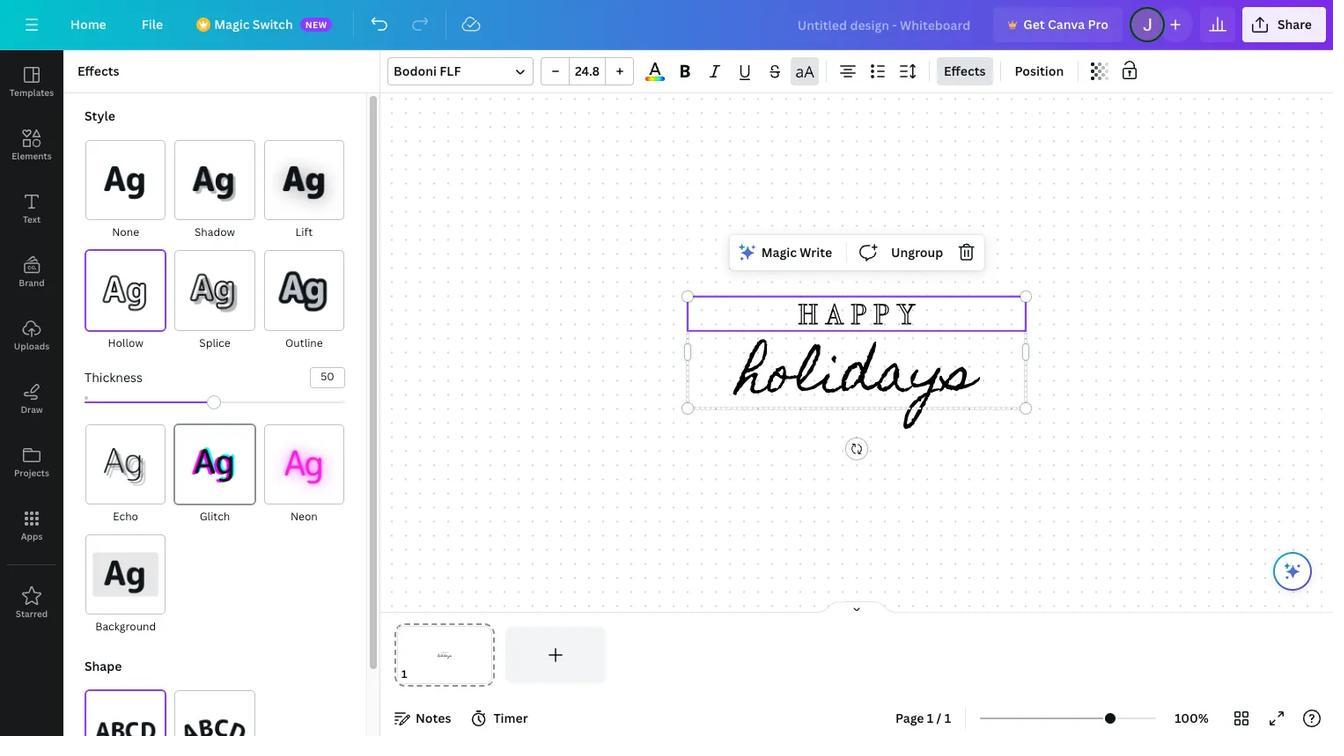 Task type: locate. For each thing, give the bounding box(es) containing it.
timer button
[[465, 704, 535, 733]]

1 horizontal spatial magic
[[761, 243, 797, 260]]

magic inside main menu bar
[[214, 16, 250, 33]]

Design title text field
[[783, 7, 986, 42]]

holidays
[[738, 321, 976, 433]]

new
[[305, 18, 327, 31]]

switch
[[253, 16, 293, 33]]

timer
[[493, 710, 528, 726]]

shadow
[[195, 225, 235, 240]]

magic left write
[[761, 243, 797, 260]]

canva
[[1048, 16, 1085, 33]]

share button
[[1242, 7, 1326, 42]]

effects
[[77, 63, 119, 79], [944, 63, 986, 79]]

main menu bar
[[0, 0, 1333, 50]]

shape element
[[85, 658, 345, 736]]

0 horizontal spatial 1
[[927, 710, 934, 726]]

bodoni
[[394, 63, 437, 79]]

2 effects from the left
[[944, 63, 986, 79]]

glitch button
[[174, 423, 256, 527]]

magic for magic switch
[[214, 16, 250, 33]]

text
[[23, 213, 41, 225]]

– – number field
[[575, 63, 600, 79]]

magic left switch
[[214, 16, 250, 33]]

draw button
[[0, 367, 63, 431]]

2 1 from the left
[[945, 710, 951, 726]]

1 horizontal spatial effects
[[944, 63, 986, 79]]

0 horizontal spatial magic
[[214, 16, 250, 33]]

page 1 / 1
[[896, 710, 951, 726]]

1 left /
[[927, 710, 934, 726]]

home link
[[56, 7, 120, 42]]

effects left position
[[944, 63, 986, 79]]

file
[[142, 16, 163, 33]]

background button
[[85, 534, 167, 637]]

apps button
[[0, 494, 63, 557]]

group
[[541, 57, 634, 85]]

splice
[[199, 335, 230, 350]]

1 right /
[[945, 710, 951, 726]]

100%
[[1175, 710, 1209, 726]]

0 vertical spatial magic
[[214, 16, 250, 33]]

100% button
[[1163, 704, 1220, 733]]

1 horizontal spatial 1
[[945, 710, 951, 726]]

outline button
[[263, 249, 345, 353]]

background
[[95, 619, 156, 634]]

share
[[1278, 16, 1312, 33]]

1 vertical spatial magic
[[761, 243, 797, 260]]

shape
[[85, 658, 122, 675]]

1
[[927, 710, 934, 726], [945, 710, 951, 726]]

bodoni flf button
[[387, 57, 534, 85]]

thickness
[[85, 369, 143, 385]]

page 1 image
[[394, 627, 495, 683]]

hollow
[[108, 335, 143, 350]]

glitch
[[200, 509, 230, 524]]

pro
[[1088, 16, 1108, 33]]

elements button
[[0, 114, 63, 177]]

magic for magic write
[[761, 243, 797, 260]]

magic
[[214, 16, 250, 33], [761, 243, 797, 260]]

magic inside magic write button
[[761, 243, 797, 260]]

neon
[[290, 509, 318, 524]]

style
[[85, 107, 115, 124]]

neon button
[[263, 423, 345, 527]]

0 horizontal spatial effects
[[77, 63, 119, 79]]

effects up style
[[77, 63, 119, 79]]



Task type: vqa. For each thing, say whether or not it's contained in the screenshot.
first the 1 from right
yes



Task type: describe. For each thing, give the bounding box(es) containing it.
elements
[[12, 150, 52, 162]]

uploads button
[[0, 304, 63, 367]]

starred button
[[0, 571, 63, 635]]

effects button
[[937, 57, 993, 85]]

brand
[[19, 276, 45, 289]]

draw
[[21, 403, 43, 416]]

get canva pro
[[1023, 16, 1108, 33]]

file button
[[127, 7, 177, 42]]

side panel tab list
[[0, 50, 63, 635]]

apps
[[21, 530, 43, 542]]

get canva pro button
[[993, 7, 1123, 42]]

lift
[[295, 225, 313, 240]]

write
[[800, 243, 832, 260]]

templates button
[[0, 50, 63, 114]]

position
[[1015, 63, 1064, 79]]

home
[[70, 16, 106, 33]]

shadow button
[[174, 139, 256, 242]]

ungroup
[[891, 243, 943, 260]]

1 1 from the left
[[927, 710, 934, 726]]

outline
[[285, 335, 323, 350]]

hollow button
[[85, 249, 167, 353]]

color range image
[[646, 77, 665, 81]]

get
[[1023, 16, 1045, 33]]

flf
[[440, 63, 461, 79]]

brand button
[[0, 240, 63, 304]]

style element
[[85, 107, 345, 637]]

magic write button
[[733, 238, 839, 266]]

Thickness text field
[[311, 368, 344, 387]]

text button
[[0, 177, 63, 240]]

none button
[[85, 139, 167, 242]]

bodoni flf
[[394, 63, 461, 79]]

splice button
[[174, 249, 256, 353]]

effects inside dropdown button
[[944, 63, 986, 79]]

notes button
[[387, 704, 458, 733]]

none
[[112, 225, 139, 240]]

hide pages image
[[814, 601, 899, 615]]

magic switch
[[214, 16, 293, 33]]

echo button
[[85, 423, 167, 527]]

page
[[896, 710, 924, 726]]

notes
[[416, 710, 451, 726]]

/
[[937, 710, 942, 726]]

projects
[[14, 467, 49, 479]]

happy
[[798, 298, 922, 329]]

position button
[[1008, 57, 1071, 85]]

lift button
[[263, 139, 345, 242]]

canva assistant image
[[1282, 561, 1303, 582]]

echo
[[113, 509, 138, 524]]

projects button
[[0, 431, 63, 494]]

magic write
[[761, 243, 832, 260]]

starred
[[16, 608, 48, 620]]

ungroup button
[[884, 238, 950, 266]]

templates
[[10, 86, 54, 99]]

uploads
[[14, 340, 49, 352]]

1 effects from the left
[[77, 63, 119, 79]]



